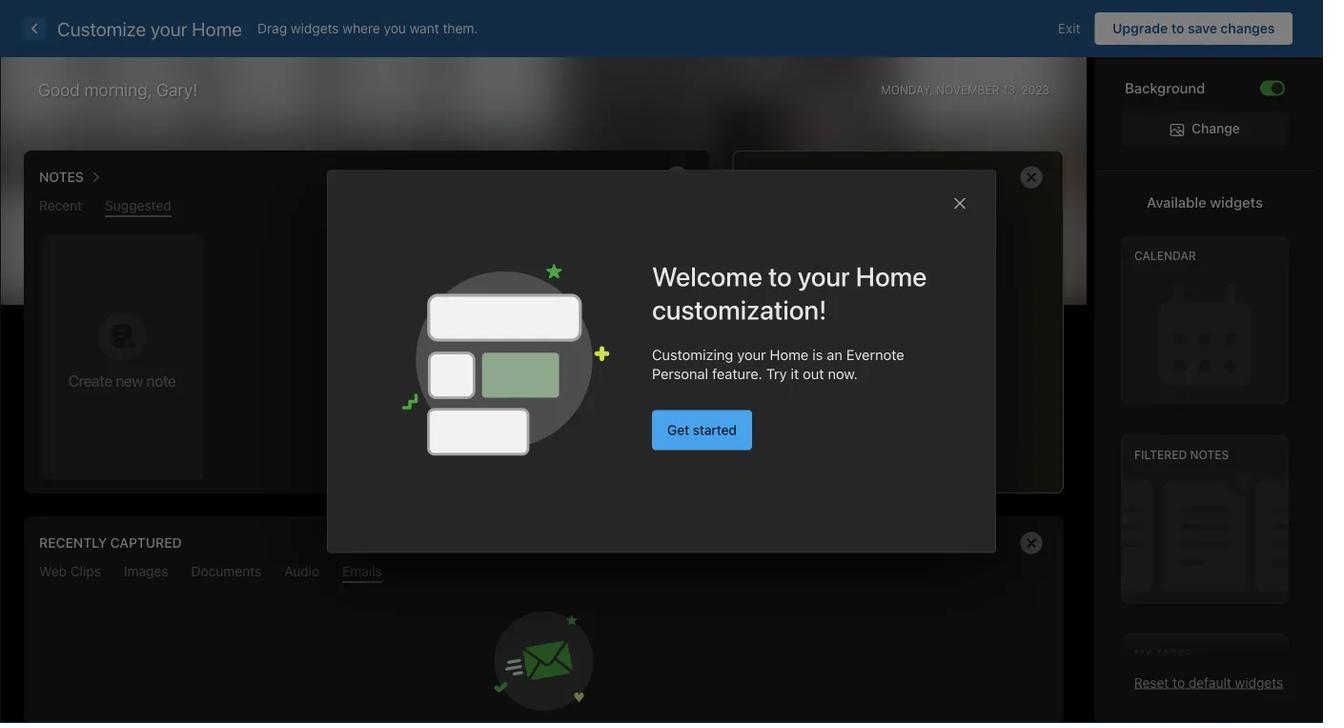 Task type: vqa. For each thing, say whether or not it's contained in the screenshot.
to corresponding to Upgrade
yes



Task type: locate. For each thing, give the bounding box(es) containing it.
2 vertical spatial your
[[737, 347, 766, 363]]

my tasks
[[1135, 648, 1193, 661]]

monday, november 13, 2023
[[881, 83, 1050, 97]]

2 vertical spatial widgets
[[1235, 675, 1284, 691]]

2 horizontal spatial your
[[798, 261, 850, 292]]

your up feature.
[[737, 347, 766, 363]]

drag
[[257, 21, 287, 36]]

2 horizontal spatial home
[[856, 261, 927, 292]]

1 vertical spatial widgets
[[1211, 194, 1263, 211]]

0 vertical spatial widgets
[[291, 21, 339, 36]]

home up 'it'
[[770, 347, 809, 363]]

1 horizontal spatial your
[[737, 347, 766, 363]]

widgets right drag
[[291, 21, 339, 36]]

home inside the customizing your home is an evernote personal feature. try it out now.
[[770, 347, 809, 363]]

get started button
[[652, 411, 752, 451]]

to inside button
[[1172, 21, 1185, 36]]

started
[[693, 422, 737, 438]]

home left drag
[[192, 17, 242, 40]]

home
[[192, 17, 242, 40], [856, 261, 927, 292], [770, 347, 809, 363]]

you
[[384, 21, 406, 36]]

filtered
[[1135, 448, 1188, 462]]

pad
[[815, 170, 842, 186]]

1 vertical spatial to
[[769, 261, 792, 292]]

monday,
[[881, 83, 933, 97]]

change button
[[1122, 112, 1288, 146]]

close image
[[949, 192, 972, 215]]

widgets for available
[[1211, 194, 1263, 211]]

customize
[[57, 17, 146, 40]]

drag widgets where you want them.
[[257, 21, 478, 36]]

2 vertical spatial home
[[770, 347, 809, 363]]

widgets
[[291, 21, 339, 36], [1211, 194, 1263, 211], [1235, 675, 1284, 691]]

widgets right default
[[1235, 675, 1284, 691]]

save
[[1188, 21, 1218, 36]]

upgrade to save changes button
[[1095, 12, 1293, 45]]

to right 'reset'
[[1173, 675, 1185, 691]]

0 vertical spatial your
[[151, 17, 187, 40]]

gary!
[[156, 80, 198, 100]]

now.
[[828, 366, 858, 382]]

to
[[1172, 21, 1185, 36], [769, 261, 792, 292], [1173, 675, 1185, 691]]

want
[[410, 21, 439, 36]]

home up evernote
[[856, 261, 927, 292]]

0 vertical spatial to
[[1172, 21, 1185, 36]]

0 vertical spatial remove image
[[1013, 158, 1051, 196]]

try
[[767, 366, 787, 382]]

get started
[[668, 422, 737, 438]]

customizing
[[652, 347, 734, 363]]

personal
[[652, 366, 709, 382]]

1 vertical spatial remove image
[[1013, 524, 1051, 563]]

to for welcome
[[769, 261, 792, 292]]

1 vertical spatial your
[[798, 261, 850, 292]]

your up is
[[798, 261, 850, 292]]

0 horizontal spatial your
[[151, 17, 187, 40]]

good morning, gary!
[[38, 80, 198, 100]]

exit button
[[1044, 12, 1095, 45]]

0 horizontal spatial home
[[192, 17, 242, 40]]

1 vertical spatial home
[[856, 261, 927, 292]]

scratch
[[749, 170, 811, 186]]

available
[[1147, 194, 1207, 211]]

widgets right the available
[[1211, 194, 1263, 211]]

1 horizontal spatial home
[[770, 347, 809, 363]]

scratch pad button
[[749, 165, 842, 190]]

calendar
[[1135, 249, 1197, 263]]

your
[[151, 17, 187, 40], [798, 261, 850, 292], [737, 347, 766, 363]]

0 vertical spatial home
[[192, 17, 242, 40]]

widgets for drag
[[291, 21, 339, 36]]

to inside welcome to your home customization!
[[769, 261, 792, 292]]

your inside the customizing your home is an evernote personal feature. try it out now.
[[737, 347, 766, 363]]

reset to default widgets
[[1135, 675, 1284, 691]]

evernote
[[847, 347, 905, 363]]

to left save
[[1172, 21, 1185, 36]]

customize your home
[[57, 17, 242, 40]]

to up customization!
[[769, 261, 792, 292]]

welcome
[[652, 261, 763, 292]]

scratch pad
[[749, 170, 842, 186]]

upgrade to save changes
[[1113, 21, 1275, 36]]

your inside welcome to your home customization!
[[798, 261, 850, 292]]

your up gary!
[[151, 17, 187, 40]]

2 vertical spatial to
[[1173, 675, 1185, 691]]

them.
[[443, 21, 478, 36]]

morning,
[[84, 80, 152, 100]]

remove image
[[1013, 158, 1051, 196], [1013, 524, 1051, 563]]



Task type: describe. For each thing, give the bounding box(es) containing it.
reset to default widgets button
[[1135, 675, 1284, 691]]

2 remove image from the top
[[1013, 524, 1051, 563]]

filtered notes
[[1135, 448, 1230, 462]]

good
[[38, 80, 80, 100]]

2023
[[1022, 83, 1050, 97]]

background
[[1125, 80, 1206, 96]]

customization!
[[652, 294, 827, 326]]

customizing your home is an evernote personal feature. try it out now.
[[652, 347, 905, 382]]

my
[[1135, 648, 1153, 661]]

upgrade
[[1113, 21, 1168, 36]]

your for customizing
[[737, 347, 766, 363]]

change
[[1192, 121, 1241, 136]]

available widgets
[[1147, 194, 1263, 211]]

13,
[[1003, 83, 1018, 97]]

where
[[343, 21, 380, 36]]

out
[[803, 366, 824, 382]]

tasks
[[1156, 648, 1193, 661]]

default
[[1189, 675, 1232, 691]]

1 remove image from the top
[[1013, 158, 1051, 196]]

home inside welcome to your home customization!
[[856, 261, 927, 292]]

notes
[[1191, 448, 1230, 462]]

your for customize
[[151, 17, 187, 40]]

november
[[936, 83, 1000, 97]]

is
[[813, 347, 823, 363]]

to for upgrade
[[1172, 21, 1185, 36]]

it
[[791, 366, 799, 382]]

get
[[668, 422, 690, 438]]

home for customize your home
[[192, 17, 242, 40]]

changes
[[1221, 21, 1275, 36]]

an
[[827, 347, 843, 363]]

remove image
[[658, 158, 696, 196]]

exit
[[1058, 21, 1081, 36]]

home for customizing your home is an evernote personal feature. try it out now.
[[770, 347, 809, 363]]

to for reset
[[1173, 675, 1185, 691]]

reset
[[1135, 675, 1169, 691]]

feature.
[[712, 366, 763, 382]]

welcome to your home customization!
[[652, 261, 927, 326]]



